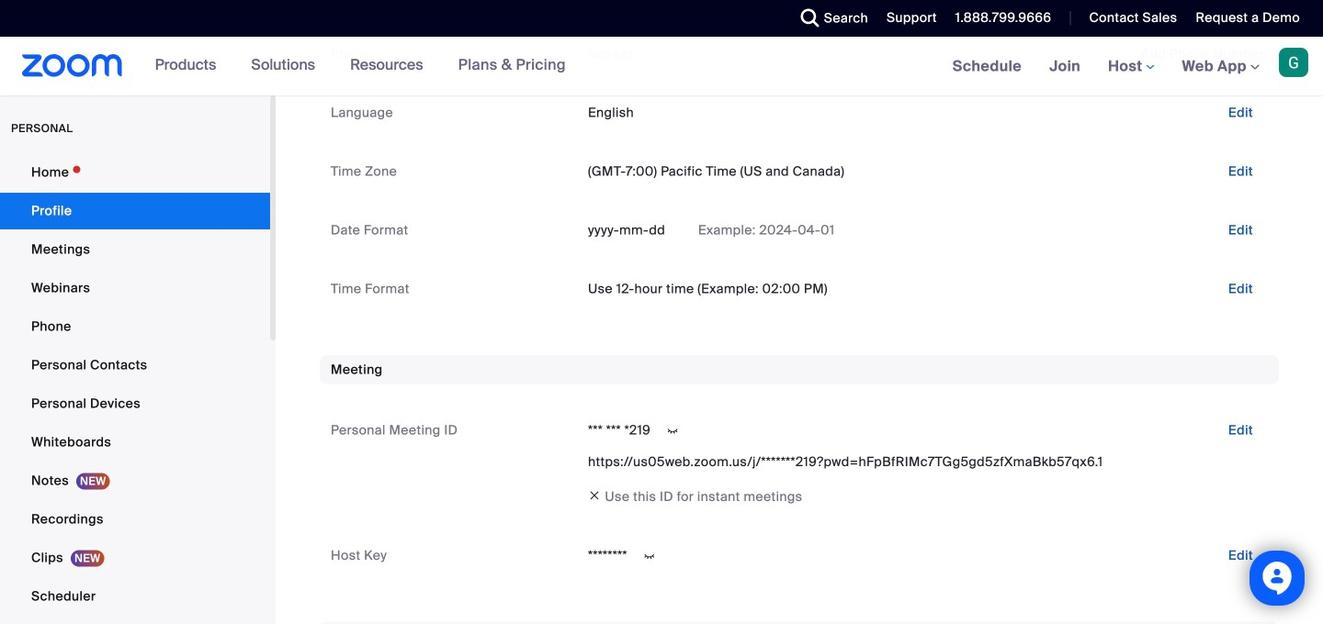 Task type: locate. For each thing, give the bounding box(es) containing it.
zoom logo image
[[22, 54, 123, 77]]

product information navigation
[[141, 37, 580, 96]]

personal menu menu
[[0, 154, 270, 625]]

show personal meeting id image
[[658, 423, 688, 440]]

profile picture image
[[1279, 48, 1309, 77]]

banner
[[0, 37, 1323, 97]]



Task type: vqa. For each thing, say whether or not it's contained in the screenshot.
zoom logo
yes



Task type: describe. For each thing, give the bounding box(es) containing it.
show host key image
[[635, 549, 664, 565]]

meetings navigation
[[939, 37, 1323, 97]]



